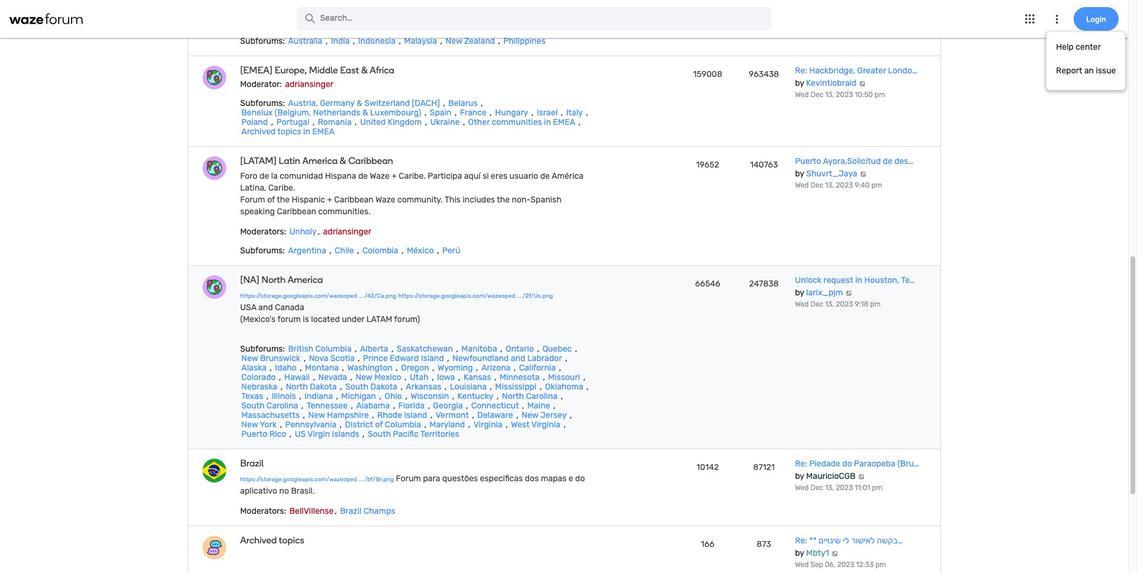 Task type: vqa. For each thing, say whether or not it's contained in the screenshot.
1 in the left of the page
no



Task type: locate. For each thing, give the bounding box(es) containing it.
wed dec 13, 2023 11:01 pm
[[795, 484, 883, 492]]

re: inside re: piedade do paraopeba (bru… by mauriciocgb
[[795, 459, 808, 469]]

minnesota
[[500, 373, 540, 383]]

unlock request in houston, te… by larix_pjm
[[795, 275, 915, 298]]

jersey
[[541, 411, 567, 421]]

... left '/42/ca.png'
[[359, 293, 363, 300]]

topics down bellvillense link
[[279, 535, 304, 546]]

2023 left 9:18
[[836, 300, 853, 309]]

new mexico link
[[355, 373, 403, 383]]

oregon
[[401, 363, 429, 373]]

3 subforums: from the top
[[240, 246, 285, 256]]

2 vertical spatial caribbean
[[277, 207, 316, 217]]

south
[[345, 382, 369, 392], [241, 401, 265, 411], [368, 430, 391, 440]]

york
[[260, 420, 277, 430]]

louisiana link
[[449, 382, 488, 392]]

south up new york link
[[241, 401, 265, 411]]

3 wed from the top
[[795, 300, 809, 309]]

pm for [emea] europe, middle east & africa
[[875, 91, 886, 99]]

1 vertical spatial no unread posts image
[[202, 459, 226, 483]]

ohio
[[385, 392, 402, 402]]

wed for brazil
[[795, 484, 809, 492]]

re: left **
[[795, 536, 808, 546]]

(bru…
[[898, 459, 919, 469]]

0 horizontal spatial and
[[258, 303, 273, 313]]

0 horizontal spatial of
[[267, 195, 275, 205]]

america up comunidad
[[302, 155, 338, 166]]

pm right 10:50
[[875, 91, 886, 99]]

1 vertical spatial puerto
[[241, 430, 268, 440]]

pm right 9:18
[[870, 300, 881, 309]]

re: left piedade
[[795, 459, 808, 469]]

south down rhode
[[368, 430, 391, 440]]

https://storage.googleapis.com/wazeoped up canada
[[240, 293, 357, 300]]

06,
[[825, 561, 836, 569]]

canada
[[275, 303, 304, 313]]

caribbean up "communities."
[[334, 195, 374, 205]]

[na] north america
[[240, 274, 323, 286]]

1 horizontal spatial puerto
[[795, 156, 821, 166]]

east
[[340, 65, 359, 76]]

2023 down shuvrt_jaya link
[[836, 181, 853, 190]]

0 horizontal spatial brazil
[[240, 458, 264, 469]]

0 horizontal spatial columbia
[[315, 344, 352, 354]]

0 vertical spatial re:
[[795, 66, 808, 76]]

adriansinger link up chile link
[[322, 227, 373, 237]]

by left kevintiobraid
[[795, 78, 804, 88]]

1 the from the left
[[277, 195, 290, 205]]

re: left hackbridge,
[[795, 66, 808, 76]]

& up the hispana
[[340, 155, 346, 166]]

0 vertical spatial adriansinger
[[285, 79, 334, 89]]

2023 right 06,
[[838, 561, 855, 569]]

nova scotia link
[[308, 354, 356, 364]]

4 13, from the top
[[825, 484, 835, 492]]

nevada
[[318, 373, 347, 383]]

columbia up the montana
[[315, 344, 352, 354]]

0 vertical spatial waze
[[370, 171, 390, 181]]

by left mbty1 link
[[795, 549, 804, 559]]

1 vertical spatial america
[[288, 274, 323, 286]]

and up minnesota link
[[511, 354, 525, 364]]

1 horizontal spatial of
[[375, 420, 383, 430]]

+ down [latam] latin america & caribbean link
[[392, 171, 397, 181]]

1 no unread posts image from the top
[[202, 275, 226, 299]]

kingdom
[[388, 117, 422, 127]]

1 horizontal spatial emea
[[553, 117, 575, 127]]

0 horizontal spatial the
[[277, 195, 290, 205]]

pm for [latam] latin america & caribbean
[[872, 181, 882, 190]]

13, down shuvrt_jaya link
[[825, 181, 835, 190]]

4 dec from the top
[[811, 484, 824, 492]]

indonesia
[[358, 36, 396, 46]]

caribe. down la
[[268, 183, 295, 193]]

zealand
[[464, 36, 495, 46]]

pacific inside subforums: british columbia , alberta , saskatchewan , manitoba , ontario , quebec , new brunswick , nova scotia , prince edward island , newfoundland and labrador , alaska , idaho , montana , washington , oregon , wyoming , arizona , california , colorado , hawaii , nevada , new mexico , utah , iowa , kansas , minnesota , missouri , nebraska , north dakota , south dakota , arkansas , louisiana , mississippi , oklahoma , texas , illinois , indiana , michigan , ohio , wisconsin , kentucky , north carolina , south carolina , tennessee , alabama , florida , georgia , connecticut , maine , massachusetts , new hampshire , rhode island , vermont , delaware , new jersey , new york , pennsylvania , district of columbia , maryland , virginia , west virginia , puerto rico , us virgin islands , south pacific territories
[[393, 430, 419, 440]]

nebraska link
[[240, 382, 279, 392]]

0 vertical spatial pacific
[[294, 2, 322, 14]]

https://storage.googleapis.com/wazeoped down perú
[[398, 293, 515, 300]]

1 vertical spatial adriansinger link
[[322, 227, 373, 237]]

do up mauriciocgb
[[843, 459, 852, 469]]

united
[[360, 117, 386, 127]]

2023 down kevintiobraid
[[836, 91, 853, 99]]

topics inside "subforums: austria, germany & switzerland [dach] , belarus , benelux (belgium, netherlands & luxembourg) , spain , france , hungary , israel , italy , poland , portugal , romania , united kingdom , ukraine , other communities in emea , archived topics in emea"
[[278, 127, 301, 137]]

maine
[[528, 401, 550, 411]]

4 wed from the top
[[795, 484, 809, 492]]

and inside subforums: british columbia , alberta , saskatchewan , manitoba , ontario , quebec , new brunswick , nova scotia , prince edward island , newfoundland and labrador , alaska , idaho , montana , washington , oregon , wyoming , arizona , california , colorado , hawaii , nevada , new mexico , utah , iowa , kansas , minnesota , missouri , nebraska , north dakota , south dakota , arkansas , louisiana , mississippi , oklahoma , texas , illinois , indiana , michigan , ohio , wisconsin , kentucky , north carolina , south carolina , tennessee , alabama , florida , georgia , connecticut , maine , massachusetts , new hampshire , rhode island , vermont , delaware , new jersey , new york , pennsylvania , district of columbia , maryland , virginia , west virginia , puerto rico , us virgin islands , south pacific territories
[[511, 354, 525, 364]]

ontario
[[506, 344, 534, 354]]

wed for [latam] latin america & caribbean
[[795, 181, 809, 190]]

1 vertical spatial do
[[575, 474, 585, 484]]

adriansinger link
[[284, 79, 335, 89], [322, 227, 373, 237]]

latin
[[279, 155, 300, 166]]

subforums: down moderator:
[[240, 98, 285, 108]]

shuvrt_jaya link
[[807, 169, 858, 179]]

and inside https://storage.googleapis.com/wazeoped ... /42/ca.png https://storage.googleapis.com/wazeoped ... /2f/us.png usa and canada (mexico's forum is located under latam forum)
[[258, 303, 273, 313]]

view the latest post image for [latam] latin america & caribbean
[[860, 171, 867, 177]]

dec down shuvrt_jaya link
[[811, 181, 824, 190]]

13, down larix_pjm link
[[825, 300, 835, 309]]

1 vertical spatial brazil
[[340, 507, 362, 517]]

mauriciocgb
[[807, 472, 856, 482]]

view the latest post image
[[831, 551, 839, 557]]

dec for brazil
[[811, 484, 824, 492]]

moderators: down speaking
[[240, 227, 286, 237]]

1 vertical spatial moderators:
[[240, 507, 286, 517]]

לי
[[843, 536, 850, 546]]

... for https://storage.googleapis.com/wazeoped ... /bf/br.png
[[359, 476, 363, 483]]

virginia link
[[472, 420, 504, 430]]

archived down aplicativo
[[240, 535, 277, 546]]

2 by from the top
[[795, 169, 804, 179]]

1 vertical spatial adriansinger
[[323, 227, 372, 237]]

0 horizontal spatial caribe.
[[268, 183, 295, 193]]

waze left community.
[[376, 195, 395, 205]]

sep
[[811, 561, 824, 569]]

do
[[843, 459, 852, 469], [575, 474, 585, 484]]

wed down unlock at the top
[[795, 300, 809, 309]]

latina,
[[240, 183, 266, 193]]

argentina link
[[287, 246, 327, 256]]

& right 'east'
[[361, 65, 368, 76]]

portugal
[[277, 117, 309, 127]]

5 wed from the top
[[795, 561, 809, 569]]

3 by from the top
[[795, 288, 804, 298]]

... for https://storage.googleapis.com/wazeoped ... /42/ca.png https://storage.googleapis.com/wazeoped ... /2f/us.png usa and canada (mexico's forum is located under latam forum)
[[359, 293, 363, 300]]

moderators: down aplicativo
[[240, 507, 286, 517]]

0 vertical spatial columbia
[[315, 344, 352, 354]]

of up speaking
[[267, 195, 275, 205]]

4 by from the top
[[795, 472, 804, 482]]

1 vertical spatial of
[[375, 420, 383, 430]]

2 13, from the top
[[825, 181, 835, 190]]

view the latest post image
[[859, 81, 867, 86], [860, 171, 867, 177], [845, 290, 853, 296], [858, 474, 866, 480]]

pm right the 9:40
[[872, 181, 882, 190]]

1 vertical spatial +
[[327, 195, 332, 205]]

no
[[279, 486, 289, 496]]

pm right 12:33
[[876, 561, 886, 569]]

america up the "https://storage.googleapis.com/wazeoped ... /42/ca.png" link
[[288, 274, 323, 286]]

prince
[[363, 354, 388, 364]]

subforums: australia , india , indonesia , malaysia , new zealand , philippines
[[240, 36, 546, 46]]

0 horizontal spatial virginia
[[474, 420, 503, 430]]

unholy link
[[288, 227, 318, 237]]

moderators: for [latam] latin america & caribbean
[[240, 227, 286, 237]]

dec for [emea] europe, middle east & africa
[[811, 91, 824, 99]]

florida
[[398, 401, 425, 411]]

island up south pacific territories link
[[404, 411, 427, 421]]

pacific inside [apac] asia-pacific nickyaug , dpanics
[[294, 2, 322, 14]]

13, for [na] north america
[[825, 300, 835, 309]]

https://storage.googleapis.com/wazeoped up brasil.
[[240, 476, 357, 483]]

subforums: up alaska at the left bottom of page
[[240, 344, 285, 354]]

portugal link
[[275, 117, 311, 127]]

subforums: for subforums: austria, germany & switzerland [dach] , belarus , benelux (belgium, netherlands & luxembourg) , spain , france , hungary , israel , italy , poland , portugal , romania , united kingdom , ukraine , other communities in emea , archived topics in emea
[[240, 98, 285, 108]]

de inside puerto ayora,solicitud de des… by shuvrt_jaya
[[883, 156, 893, 166]]

quebec
[[543, 344, 572, 354]]

1 vertical spatial and
[[511, 354, 525, 364]]

topics down (belgium,
[[278, 127, 301, 137]]

1 horizontal spatial do
[[843, 459, 852, 469]]

florida link
[[397, 401, 426, 411]]

1 horizontal spatial and
[[511, 354, 525, 364]]

questões
[[442, 474, 478, 484]]

west
[[511, 420, 530, 430]]

virginia down 'connecticut' link
[[474, 420, 503, 430]]

caribbean up the hispana
[[348, 155, 393, 166]]

hungary link
[[494, 108, 530, 118]]

1 wed from the top
[[795, 91, 809, 99]]

dos
[[525, 474, 539, 484]]

brazil up aplicativo
[[240, 458, 264, 469]]

/2f/us.png
[[523, 293, 553, 300]]

[latam] latin america & caribbean link
[[240, 155, 582, 166]]

2 vertical spatial south
[[368, 430, 391, 440]]

0 horizontal spatial emea
[[312, 127, 335, 137]]

1 horizontal spatial dakota
[[371, 382, 398, 392]]

1 horizontal spatial caribe.
[[399, 171, 426, 181]]

dec down larix_pjm
[[811, 300, 824, 309]]

2 no unread posts image from the top
[[202, 459, 226, 483]]

2 re: from the top
[[795, 459, 808, 469]]

waze down [latam] latin america & caribbean link
[[370, 171, 390, 181]]

25208
[[695, 7, 721, 17]]

2 subforums: from the top
[[240, 98, 285, 108]]

e
[[569, 474, 573, 484]]

13, down mauriciocgb link
[[825, 484, 835, 492]]

archived down benelux
[[241, 127, 276, 137]]

puerto inside puerto ayora,solicitud de des… by shuvrt_jaya
[[795, 156, 821, 166]]

virginia down maine link
[[532, 420, 561, 430]]

view the latest post image for [emea] europe, middle east & africa
[[859, 81, 867, 86]]

benelux (belgium, netherlands & luxembourg) link
[[240, 108, 423, 118]]

puerto left rico
[[241, 430, 268, 440]]

district of columbia link
[[344, 420, 422, 430]]

pm right 11:01
[[872, 484, 883, 492]]

0 vertical spatial archived
[[241, 127, 276, 137]]

& right germany
[[357, 98, 362, 108]]

0 vertical spatial of
[[267, 195, 275, 205]]

forum down "brazil" link
[[396, 474, 421, 484]]

0 vertical spatial no unread posts image
[[202, 275, 226, 299]]

de right usuario
[[540, 171, 550, 181]]

of inside subforums: british columbia , alberta , saskatchewan , manitoba , ontario , quebec , new brunswick , nova scotia , prince edward island , newfoundland and labrador , alaska , idaho , montana , washington , oregon , wyoming , arizona , california , colorado , hawaii , nevada , new mexico , utah , iowa , kansas , minnesota , missouri , nebraska , north dakota , south dakota , arkansas , louisiana , mississippi , oklahoma , texas , illinois , indiana , michigan , ohio , wisconsin , kentucky , north carolina , south carolina , tennessee , alabama , florida , georgia , connecticut , maine , massachusetts , new hampshire , rhode island , vermont , delaware , new jersey , new york , pennsylvania , district of columbia , maryland , virginia , west virginia , puerto rico , us virgin islands , south pacific territories
[[375, 420, 383, 430]]

new
[[446, 36, 462, 46], [241, 354, 258, 364], [356, 373, 372, 383], [308, 411, 325, 421], [522, 411, 539, 421], [241, 420, 258, 430]]

0 vertical spatial and
[[258, 303, 273, 313]]

puerto up shuvrt_jaya link
[[795, 156, 821, 166]]

in down (belgium,
[[303, 127, 310, 137]]

0 horizontal spatial do
[[575, 474, 585, 484]]

wed down shuvrt_jaya link
[[795, 181, 809, 190]]

... left /bf/br.png at the left bottom of the page
[[359, 476, 363, 483]]

by inside re: piedade do paraopeba (bru… by mauriciocgb
[[795, 472, 804, 482]]

dec down mauriciocgb
[[811, 484, 824, 492]]

0 horizontal spatial dakota
[[310, 382, 337, 392]]

+ up "communities."
[[327, 195, 332, 205]]

1 horizontal spatial +
[[392, 171, 397, 181]]

0 horizontal spatial pacific
[[294, 2, 322, 14]]

0 vertical spatial america
[[302, 155, 338, 166]]

de left des…
[[883, 156, 893, 166]]

https://storage.googleapis.com/wazeoped for https://storage.googleapis.com/wazeoped ... /bf/br.png
[[240, 476, 357, 483]]

in right request
[[856, 275, 863, 286]]

13, for [emea] europe, middle east & africa
[[825, 91, 835, 99]]

philippines
[[504, 36, 546, 46]]

0 vertical spatial puerto
[[795, 156, 821, 166]]

adriansinger link up austria,
[[284, 79, 335, 89]]

2023 down mauriciocgb link
[[836, 484, 853, 492]]

2 moderators: from the top
[[240, 507, 286, 517]]

in left italy
[[544, 117, 551, 127]]

dec down kevintiobraid
[[811, 91, 824, 99]]

1 re: from the top
[[795, 66, 808, 76]]

brazil left the champs
[[340, 507, 362, 517]]

méxico link
[[406, 246, 435, 256]]

wed left sep
[[795, 561, 809, 569]]

request
[[824, 275, 854, 286]]

nova
[[309, 354, 328, 364]]

1 horizontal spatial columbia
[[385, 420, 421, 430]]

bellvillense link
[[288, 507, 335, 517]]

1 vertical spatial pacific
[[393, 430, 419, 440]]

1 horizontal spatial forum
[[396, 474, 421, 484]]

the left non-
[[497, 195, 510, 205]]

1 vertical spatial forum
[[396, 474, 421, 484]]

1 dec from the top
[[811, 91, 824, 99]]

re: hackbridge, greater londo… link
[[795, 66, 918, 76]]

by inside the re: ** בקשה לאישור לי שינויים… by mbty1
[[795, 549, 804, 559]]

2 vertical spatial re:
[[795, 536, 808, 546]]

adriansinger inside [emea] europe, middle east & africa moderator: adriansinger
[[285, 79, 334, 89]]

and up "(mexico's"
[[258, 303, 273, 313]]

montana link
[[304, 363, 340, 373]]

3 dec from the top
[[811, 300, 824, 309]]

1 dakota from the left
[[310, 382, 337, 392]]

0 vertical spatial island
[[421, 354, 444, 364]]

greater
[[858, 66, 886, 76]]

adriansinger up chile link
[[323, 227, 372, 237]]

re: ** בקשה לאישור לי שינויים… by mbty1
[[795, 536, 903, 559]]

שינויים…
[[819, 536, 903, 546]]

0 vertical spatial adriansinger link
[[284, 79, 335, 89]]

re: inside re: hackbridge, greater londo… by kevintiobraid
[[795, 66, 808, 76]]

2 wed from the top
[[795, 181, 809, 190]]

subforums: up [emea]
[[240, 36, 285, 46]]

subforums: inside subforums: british columbia , alberta , saskatchewan , manitoba , ontario , quebec , new brunswick , nova scotia , prince edward island , newfoundland and labrador , alaska , idaho , montana , washington , oregon , wyoming , arizona , california , colorado , hawaii , nevada , new mexico , utah , iowa , kansas , minnesota , missouri , nebraska , north dakota , south dakota , arkansas , louisiana , mississippi , oklahoma , texas , illinois , indiana , michigan , ohio , wisconsin , kentucky , north carolina , south carolina , tennessee , alabama , florida , georgia , connecticut , maine , massachusetts , new hampshire , rhode island , vermont , delaware , new jersey , new york , pennsylvania , district of columbia , maryland , virginia , west virginia , puerto rico , us virgin islands , south pacific territories
[[240, 344, 285, 354]]

0 vertical spatial topics
[[278, 127, 301, 137]]

america for north
[[288, 274, 323, 286]]

view the latest post image down unlock request in houston, te… link
[[845, 290, 853, 296]]

pacific down rhode island "link"
[[393, 430, 419, 440]]

view the latest post image up 10:50
[[859, 81, 867, 86]]

2 horizontal spatial in
[[856, 275, 863, 286]]

re: inside the re: ** בקשה לאישור לי שינויים… by mbty1
[[795, 536, 808, 546]]

**
[[810, 536, 817, 546]]

1 horizontal spatial pacific
[[393, 430, 419, 440]]

0 horizontal spatial puerto
[[241, 430, 268, 440]]

1 vertical spatial archived
[[240, 535, 277, 546]]

2023 for [latam] latin america & caribbean
[[836, 181, 853, 190]]

5 by from the top
[[795, 549, 804, 559]]

of down alabama "link"
[[375, 420, 383, 430]]

kevintiobraid
[[807, 78, 857, 88]]

https://storage.googleapis.com/wazeoped inside https://storage.googleapis.com/wazeoped ... /bf/br.png link
[[240, 476, 357, 483]]

3 re: from the top
[[795, 536, 808, 546]]

[na] north america link
[[240, 274, 582, 286]]

wed for [na] north america
[[795, 300, 809, 309]]

colorado
[[241, 373, 276, 383]]

mbty1 link
[[807, 549, 829, 559]]

subforums: up [na]
[[240, 246, 285, 256]]

moderators:
[[240, 227, 286, 237], [240, 507, 286, 517]]

indiana
[[305, 392, 333, 402]]

0 vertical spatial moderators:
[[240, 227, 286, 237]]

no unread posts image
[[202, 275, 226, 299], [202, 459, 226, 483]]

montana
[[305, 363, 339, 373]]

puerto inside subforums: british columbia , alberta , saskatchewan , manitoba , ontario , quebec , new brunswick , nova scotia , prince edward island , newfoundland and labrador , alaska , idaho , montana , washington , oregon , wyoming , arizona , california , colorado , hawaii , nevada , new mexico , utah , iowa , kansas , minnesota , missouri , nebraska , north dakota , south dakota , arkansas , louisiana , mississippi , oklahoma , texas , illinois , indiana , michigan , ohio , wisconsin , kentucky , north carolina , south carolina , tennessee , alabama , florida , georgia , connecticut , maine , massachusetts , new hampshire , rhode island , vermont , delaware , new jersey , new york , pennsylvania , district of columbia , maryland , virginia , west virginia , puerto rico , us virgin islands , south pacific territories
[[241, 430, 268, 440]]

forum down latina,
[[240, 195, 265, 205]]

the left hispanic
[[277, 195, 290, 205]]

maryland link
[[429, 420, 466, 430]]

13, down kevintiobraid
[[825, 91, 835, 99]]

si
[[483, 171, 489, 181]]

pacific up nickyaug link at left
[[294, 2, 322, 14]]

edward
[[390, 354, 419, 364]]

shuvrt_jaya
[[807, 169, 858, 179]]

south dakota link
[[344, 382, 399, 392]]

forum inside forum para questões especificas dos mapas e do aplicativo no brasil.
[[396, 474, 421, 484]]

caribbean down hispanic
[[277, 207, 316, 217]]

caribe. down [latam] latin america & caribbean link
[[399, 171, 426, 181]]

paraopeba
[[854, 459, 896, 469]]

america inside [latam] latin america & caribbean foro de la comunidad hispana de waze + caribe. participa aquí si eres usuario de américa latina, caribe. forum of the hispanic + caribbean waze community. this includes the non-spanish speaking caribbean communities.
[[302, 155, 338, 166]]

subforums: for subforums: argentina , chile , colombia , méxico , perú
[[240, 246, 285, 256]]

1 moderators: from the top
[[240, 227, 286, 237]]

by left shuvrt_jaya link
[[795, 169, 804, 179]]

1 subforums: from the top
[[240, 36, 285, 46]]

2023 for brazil
[[836, 484, 853, 492]]

washington link
[[346, 363, 394, 373]]

0 horizontal spatial forum
[[240, 195, 265, 205]]

island up utah
[[421, 354, 444, 364]]

1 horizontal spatial the
[[497, 195, 510, 205]]

4 subforums: from the top
[[240, 344, 285, 354]]

south down washington "link"
[[345, 382, 369, 392]]

by left mauriciocgb link
[[795, 472, 804, 482]]

columbia down florida
[[385, 420, 421, 430]]

1 horizontal spatial virginia
[[532, 420, 561, 430]]

do right e
[[575, 474, 585, 484]]

1 by from the top
[[795, 78, 804, 88]]

1 vertical spatial re:
[[795, 459, 808, 469]]

https://storage.googleapis.com/wazeoped ... /42/ca.png link
[[240, 290, 396, 302]]

mapas
[[541, 474, 567, 484]]

londo…
[[888, 66, 918, 76]]

view the latest post image up the 9:40
[[860, 171, 867, 177]]

0 vertical spatial forum
[[240, 195, 265, 205]]

https://storage.googleapis.com/wazeoped for https://storage.googleapis.com/wazeoped ... /42/ca.png https://storage.googleapis.com/wazeoped ... /2f/us.png usa and canada (mexico's forum is located under latam forum)
[[240, 293, 357, 300]]

subforums: inside "subforums: austria, germany & switzerland [dach] , belarus , benelux (belgium, netherlands & luxembourg) , spain , france , hungary , israel , italy , poland , portugal , romania , united kingdom , ukraine , other communities in emea , archived topics in emea"
[[240, 98, 285, 108]]

1 horizontal spatial brazil
[[340, 507, 362, 517]]

2 dec from the top
[[811, 181, 824, 190]]

[emea] europe, middle east & africa moderator: adriansinger
[[240, 65, 395, 89]]

3 13, from the top
[[825, 300, 835, 309]]

malaysia link
[[403, 36, 438, 46]]

by down unlock at the top
[[795, 288, 804, 298]]

... left /2f/us.png
[[517, 293, 521, 300]]

ukraine
[[430, 117, 460, 127]]

of
[[267, 195, 275, 205], [375, 420, 383, 430]]

by inside 'unlock request in houston, te… by larix_pjm'
[[795, 288, 804, 298]]

1 13, from the top
[[825, 91, 835, 99]]

view the latest post image up 11:01
[[858, 474, 866, 480]]

166
[[701, 540, 715, 550]]

0 vertical spatial do
[[843, 459, 852, 469]]

wed down mauriciocgb
[[795, 484, 809, 492]]



Task type: describe. For each thing, give the bounding box(es) containing it.
0 vertical spatial caribbean
[[348, 155, 393, 166]]

wed for [emea] europe, middle east & africa
[[795, 91, 809, 99]]

2 dakota from the left
[[371, 382, 398, 392]]

north dakota link
[[285, 382, 338, 392]]

minnesota link
[[499, 373, 541, 383]]

mbty1
[[807, 549, 829, 559]]

1 vertical spatial waze
[[376, 195, 395, 205]]

virgin
[[308, 430, 330, 440]]

12:33
[[856, 561, 874, 569]]

america for latin
[[302, 155, 338, 166]]

do inside re: piedade do paraopeba (bru… by mauriciocgb
[[843, 459, 852, 469]]

of inside [latam] latin america & caribbean foro de la comunidad hispana de waze + caribe. participa aquí si eres usuario de américa latina, caribe. forum of the hispanic + caribbean waze community. this includes the non-spanish speaking caribbean communities.
[[267, 195, 275, 205]]

south pacific territories link
[[367, 430, 461, 440]]

puerto rico link
[[240, 430, 288, 440]]

1 vertical spatial columbia
[[385, 420, 421, 430]]

kansas
[[464, 373, 491, 383]]

nickyaug
[[290, 17, 324, 27]]

méxico
[[407, 246, 434, 256]]

luxembourg)
[[370, 108, 421, 118]]

netherlands
[[313, 108, 361, 118]]

2023 for [emea] europe, middle east & africa
[[836, 91, 853, 99]]

idaho
[[275, 363, 297, 373]]

brasil.
[[291, 486, 315, 496]]

rhode island link
[[376, 411, 429, 421]]

/bf/br.png
[[365, 476, 394, 483]]

, inside [apac] asia-pacific nickyaug , dpanics
[[326, 17, 328, 27]]

maine link
[[526, 401, 552, 411]]

archived inside "subforums: austria, germany & switzerland [dach] , belarus , benelux (belgium, netherlands & luxembourg) , spain , france , hungary , israel , italy , poland , portugal , romania , united kingdom , ukraine , other communities in emea , archived topics in emea"
[[241, 127, 276, 137]]

de left la
[[260, 171, 269, 181]]

washington
[[347, 363, 393, 373]]

eres
[[491, 171, 508, 181]]

alabama link
[[355, 401, 391, 411]]

puerto ayora,solicitud de des… link
[[795, 156, 914, 166]]

view the latest post image for brazil
[[858, 474, 866, 480]]

2 virginia from the left
[[532, 420, 561, 430]]

hispanic
[[292, 195, 325, 205]]

https://storage.googleapis.com/wazeoped ... /2f/us.png link
[[398, 290, 553, 302]]

1 horizontal spatial in
[[544, 117, 551, 127]]

[emea]
[[240, 65, 273, 76]]

0 horizontal spatial carolina
[[267, 401, 298, 411]]

19652
[[696, 160, 720, 170]]

benelux
[[241, 108, 273, 118]]

usa
[[240, 303, 256, 313]]

nickyaug link
[[288, 17, 326, 27]]

moderators: for brazil
[[240, 507, 286, 517]]

& inside [latam] latin america & caribbean foro de la comunidad hispana de waze + caribe. participa aquí si eres usuario de américa latina, caribe. forum of the hispanic + caribbean waze community. this includes the non-spanish speaking caribbean communities.
[[340, 155, 346, 166]]

de right the hispana
[[358, 171, 368, 181]]

forum locked image
[[202, 156, 226, 180]]

0 horizontal spatial in
[[303, 127, 310, 137]]

illinois link
[[271, 392, 297, 402]]

belarus
[[449, 98, 478, 108]]

2023 for [na] north america
[[836, 300, 853, 309]]

idaho link
[[274, 363, 298, 373]]

manitoba
[[462, 344, 497, 354]]

0 horizontal spatial +
[[327, 195, 332, 205]]

dec for [na] north america
[[811, 300, 824, 309]]

(belgium,
[[275, 108, 311, 118]]

1 vertical spatial caribe.
[[268, 183, 295, 193]]

aquí
[[464, 171, 481, 181]]

subforums: argentina , chile , colombia , méxico , perú
[[240, 246, 461, 256]]

do inside forum para questões especificas dos mapas e do aplicativo no brasil.
[[575, 474, 585, 484]]

0 vertical spatial south
[[345, 382, 369, 392]]

re: for [emea] europe, middle east & africa
[[795, 66, 808, 76]]

& inside [emea] europe, middle east & africa moderator: adriansinger
[[361, 65, 368, 76]]

south carolina link
[[240, 401, 299, 411]]

oregon link
[[400, 363, 431, 373]]

/42/ca.png
[[365, 293, 396, 300]]

perú
[[442, 246, 461, 256]]

communities.
[[318, 207, 371, 217]]

is
[[303, 315, 309, 325]]

66546
[[695, 279, 721, 289]]

ontario link
[[505, 344, 535, 354]]

des…
[[895, 156, 914, 166]]

georgia
[[433, 401, 463, 411]]

0 vertical spatial caribe.
[[399, 171, 426, 181]]

archived topics link
[[240, 535, 582, 546]]

9:18
[[855, 300, 869, 309]]

iowa
[[437, 373, 455, 383]]

1 vertical spatial south
[[241, 401, 265, 411]]

new hampshire link
[[307, 411, 370, 421]]

(mexico's
[[240, 315, 276, 325]]

& right netherlands
[[363, 108, 368, 118]]

1 vertical spatial island
[[404, 411, 427, 421]]

india link
[[330, 36, 351, 46]]

utah
[[410, 373, 429, 383]]

view the latest post image for [na] north america
[[845, 290, 853, 296]]

located
[[311, 315, 340, 325]]

forum
[[277, 315, 301, 325]]

kentucky
[[458, 392, 494, 402]]

france link
[[459, 108, 488, 118]]

wyoming link
[[437, 363, 474, 373]]

forum locked image
[[202, 66, 226, 89]]

community.
[[397, 195, 443, 205]]

archived topics in emea link
[[240, 127, 336, 137]]

by inside puerto ayora,solicitud de des… by shuvrt_jaya
[[795, 169, 804, 179]]

10:50
[[855, 91, 873, 99]]

in inside 'unlock request in houston, te… by larix_pjm'
[[856, 275, 863, 286]]

ukraine link
[[429, 117, 461, 127]]

2 the from the left
[[497, 195, 510, 205]]

13, for [latam] latin america & caribbean
[[825, 181, 835, 190]]

nebraska
[[241, 382, 277, 392]]

this
[[445, 195, 461, 205]]

africa
[[370, 65, 395, 76]]

latam
[[367, 315, 392, 325]]

subforums: for subforums: british columbia , alberta , saskatchewan , manitoba , ontario , quebec , new brunswick , nova scotia , prince edward island , newfoundland and labrador , alaska , idaho , montana , washington , oregon , wyoming , arizona , california , colorado , hawaii , nevada , new mexico , utah , iowa , kansas , minnesota , missouri , nebraska , north dakota , south dakota , arkansas , louisiana , mississippi , oklahoma , texas , illinois , indiana , michigan , ohio , wisconsin , kentucky , north carolina , south carolina , tennessee , alabama , florida , georgia , connecticut , maine , massachusetts , new hampshire , rhode island , vermont , delaware , new jersey , new york , pennsylvania , district of columbia , maryland , virginia , west virginia , puerto rico , us virgin islands , south pacific territories
[[240, 344, 285, 354]]

quebec link
[[541, 344, 573, 354]]

maryland
[[430, 420, 465, 430]]

poland
[[241, 117, 268, 127]]

larix_pjm
[[807, 288, 843, 298]]

11:01
[[855, 484, 871, 492]]

13, for brazil
[[825, 484, 835, 492]]

no unread posts image for brazil
[[202, 459, 226, 483]]

pm for brazil
[[872, 484, 883, 492]]

87121
[[754, 463, 775, 473]]

1 horizontal spatial carolina
[[526, 392, 558, 402]]

spain link
[[429, 108, 453, 118]]

germany
[[320, 98, 355, 108]]

france
[[460, 108, 487, 118]]

dec for [latam] latin america & caribbean
[[811, 181, 824, 190]]

wisconsin
[[411, 392, 449, 402]]

1 virginia from the left
[[474, 420, 503, 430]]

colombia link
[[361, 246, 400, 256]]

austria, germany & switzerland [dach] link
[[287, 98, 441, 108]]

arizona link
[[480, 363, 512, 373]]

subforums: for subforums: australia , india , indonesia , malaysia , new zealand , philippines
[[240, 36, 285, 46]]

forum para questões especificas dos mapas e do aplicativo no brasil.
[[240, 474, 585, 496]]

0 vertical spatial brazil
[[240, 458, 264, 469]]

no unread posts image for [na] north america
[[202, 275, 226, 299]]

0 vertical spatial +
[[392, 171, 397, 181]]

colombia
[[363, 246, 398, 256]]

1 vertical spatial topics
[[279, 535, 304, 546]]

re: hackbridge, greater londo… by kevintiobraid
[[795, 66, 918, 88]]

pm for [na] north america
[[870, 300, 881, 309]]

1 vertical spatial caribbean
[[334, 195, 374, 205]]

forum inside [latam] latin america & caribbean foro de la comunidad hispana de waze + caribe. participa aquí si eres usuario de américa latina, caribe. forum of the hispanic + caribbean waze community. this includes the non-spanish speaking caribbean communities.
[[240, 195, 265, 205]]

by inside re: hackbridge, greater londo… by kevintiobraid
[[795, 78, 804, 88]]

spain
[[430, 108, 452, 118]]

non-
[[512, 195, 531, 205]]

873
[[757, 540, 772, 550]]

under
[[342, 315, 364, 325]]

wed sep 06, 2023 12:33 pm
[[795, 561, 886, 569]]

moderators: bellvillense , brazil champs
[[240, 507, 395, 517]]

re: for brazil
[[795, 459, 808, 469]]



